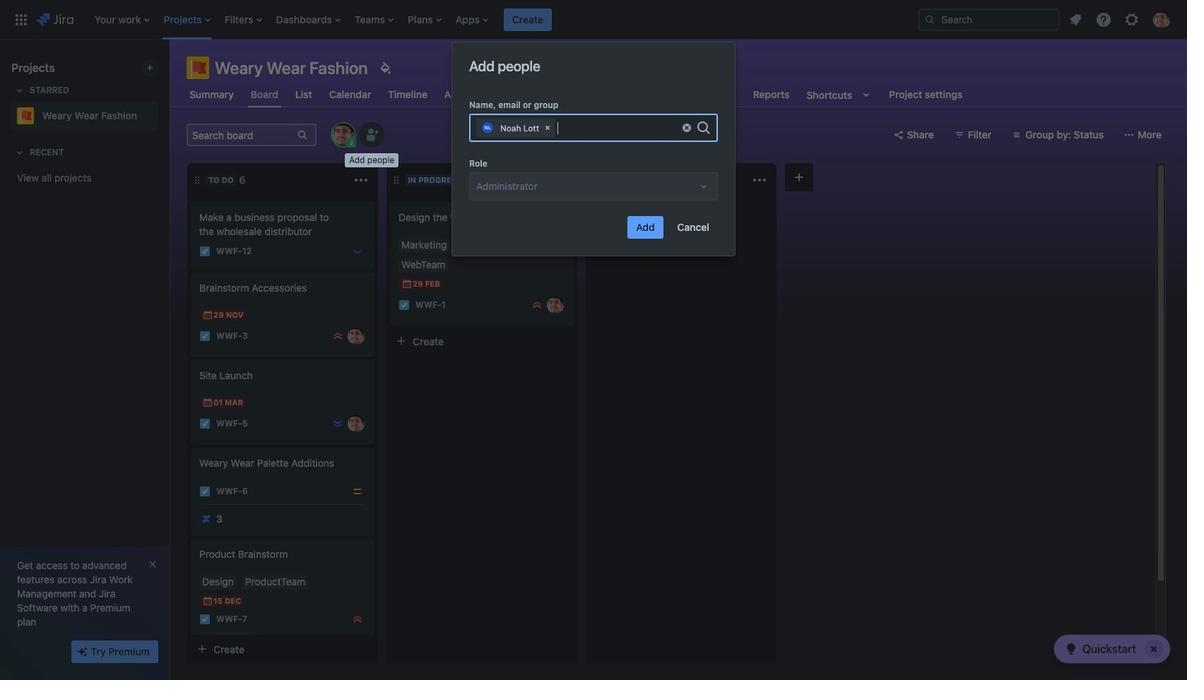 Task type: locate. For each thing, give the bounding box(es) containing it.
6 list item from the left
[[403, 0, 446, 39]]

7 list item from the left
[[451, 0, 492, 39]]

banner
[[0, 0, 1187, 40]]

1 horizontal spatial james peterson image
[[547, 297, 564, 314]]

due date: 29 february 2024 image
[[401, 278, 413, 290]]

james peterson image for top highest image
[[348, 328, 365, 345]]

3 list item from the left
[[220, 0, 266, 39]]

list
[[87, 0, 907, 39], [1063, 7, 1179, 32]]

highest image
[[531, 300, 543, 311]]

collapse starred projects image
[[11, 82, 28, 99]]

task image down due date: 29 november 2023 icon
[[199, 331, 211, 342]]

task image
[[199, 246, 211, 257], [399, 300, 410, 311], [199, 418, 211, 430], [199, 486, 211, 497]]

task image down due date: 15 december 2023 image
[[199, 614, 211, 625]]

add people image
[[363, 126, 380, 143]]

close premium upgrade banner image
[[147, 559, 158, 570]]

due date: 15 december 2023 image
[[202, 596, 213, 607]]

None text field
[[558, 121, 666, 135]]

james peterson image for highest icon
[[547, 297, 564, 314]]

clear image
[[542, 122, 553, 134]]

5 list item from the left
[[350, 0, 398, 39]]

check image
[[1063, 641, 1080, 658]]

task image
[[199, 331, 211, 342], [199, 614, 211, 625]]

None search field
[[919, 8, 1060, 31]]

0 vertical spatial james peterson image
[[547, 297, 564, 314]]

low image
[[352, 246, 363, 257]]

dialog
[[452, 42, 735, 256]]

1 list item from the left
[[90, 0, 154, 39]]

highest image
[[332, 331, 343, 342], [352, 614, 363, 625]]

due date: 01 march 2024 image
[[202, 397, 213, 408]]

0 vertical spatial task image
[[199, 331, 211, 342]]

dismiss quickstart image
[[1143, 638, 1165, 661]]

due date: 29 november 2023 image
[[202, 310, 213, 321]]

1 vertical spatial james peterson image
[[348, 328, 365, 345]]

1 vertical spatial highest image
[[352, 614, 363, 625]]

tab list
[[178, 82, 974, 107]]

1 vertical spatial task image
[[199, 614, 211, 625]]

0 horizontal spatial james peterson image
[[348, 328, 365, 345]]

0 horizontal spatial highest image
[[332, 331, 343, 342]]

due date: 15 december 2023 image
[[202, 596, 213, 607]]

james peterson image
[[547, 297, 564, 314], [348, 328, 365, 345]]

0 horizontal spatial list
[[87, 0, 907, 39]]

due date: 29 november 2023 image
[[202, 310, 213, 321]]

jira image
[[37, 11, 73, 28], [37, 11, 73, 28]]

search image
[[924, 14, 936, 25]]

list item
[[90, 0, 154, 39], [159, 0, 215, 39], [220, 0, 266, 39], [272, 0, 345, 39], [350, 0, 398, 39], [403, 0, 446, 39], [451, 0, 492, 39], [504, 0, 552, 39]]

tooltip
[[345, 153, 399, 167]]

clear image
[[681, 122, 692, 134]]

medium image
[[352, 486, 363, 497]]



Task type: describe. For each thing, give the bounding box(es) containing it.
2 list item from the left
[[159, 0, 215, 39]]

1 horizontal spatial list
[[1063, 7, 1179, 32]]

lowest image
[[332, 418, 343, 430]]

Search board text field
[[188, 125, 295, 145]]

due date: 01 march 2024 image
[[202, 397, 213, 408]]

1 task image from the top
[[199, 331, 211, 342]]

2 task image from the top
[[199, 614, 211, 625]]

Search field
[[919, 8, 1060, 31]]

show subtasks image
[[234, 634, 251, 651]]

primary element
[[8, 0, 907, 39]]

collapse recent projects image
[[11, 144, 28, 161]]

create column image
[[791, 169, 808, 186]]

4 list item from the left
[[272, 0, 345, 39]]

due date: 29 february 2024 image
[[401, 278, 413, 290]]

8 list item from the left
[[504, 0, 552, 39]]

0 vertical spatial highest image
[[332, 331, 343, 342]]

james peterson image
[[348, 415, 365, 432]]

1 horizontal spatial highest image
[[352, 614, 363, 625]]



Task type: vqa. For each thing, say whether or not it's contained in the screenshot.
"type" in the Issue type screen schemes LINK
no



